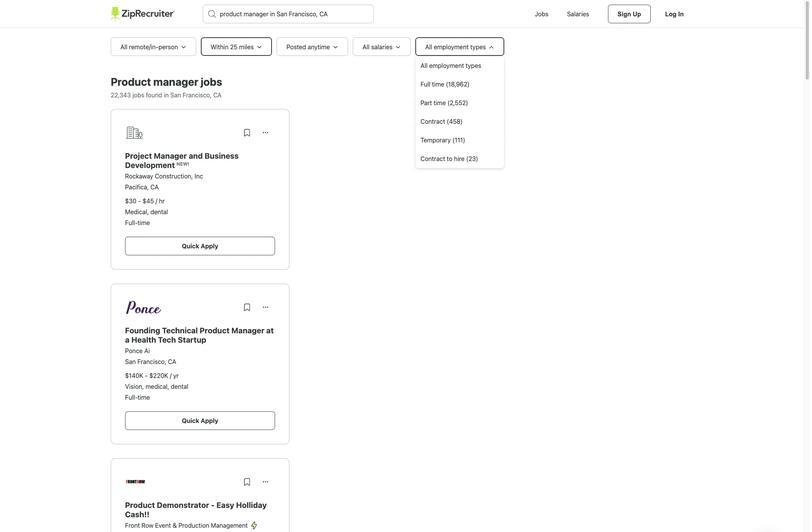 Task type: locate. For each thing, give the bounding box(es) containing it.
all inside popup button
[[120, 44, 127, 51]]

1 horizontal spatial -
[[145, 373, 148, 380]]

quick
[[182, 243, 199, 250], [182, 418, 199, 425]]

1 vertical spatial manager
[[232, 326, 265, 335]]

row
[[142, 523, 154, 530]]

1 horizontal spatial /
[[170, 373, 172, 380]]

0 vertical spatial ca
[[213, 92, 222, 99]]

jobs right the manager
[[201, 75, 222, 88]]

1 vertical spatial product
[[200, 326, 230, 335]]

save job for later image for business
[[243, 128, 252, 138]]

save job for later image
[[243, 303, 252, 312]]

san down ponce
[[125, 359, 136, 366]]

all for all employment types dropdown button on the top right of page
[[425, 44, 432, 51]]

1 vertical spatial quick apply
[[182, 418, 218, 425]]

2 vertical spatial ca
[[168, 359, 176, 366]]

product inside product demonstrator - easy holliday cash!!
[[125, 501, 155, 510]]

product up startup
[[200, 326, 230, 335]]

employment for all employment types dropdown button on the top right of page
[[434, 44, 469, 51]]

0 vertical spatial full-
[[125, 220, 138, 227]]

/ left the yr
[[170, 373, 172, 380]]

contract
[[421, 118, 445, 125], [421, 155, 445, 162]]

manager left at
[[232, 326, 265, 335]]

types up full time (18,962) button
[[466, 62, 481, 69]]

quick apply button
[[125, 237, 275, 256], [125, 412, 275, 431]]

dental
[[150, 209, 168, 216], [171, 384, 188, 391]]

product up 22,343
[[111, 75, 151, 88]]

san inside product manager jobs 22,343 jobs found in san francisco,  ca
[[170, 92, 181, 99]]

salaries
[[567, 10, 589, 17]]

ca inside rockaway construction, inc pacifica, ca
[[151, 184, 159, 191]]

2 horizontal spatial -
[[211, 501, 215, 510]]

cash!!
[[125, 511, 150, 520]]

jobs left found
[[133, 92, 144, 99]]

apply
[[201, 243, 218, 250], [201, 418, 218, 425]]

0 vertical spatial contract
[[421, 118, 445, 125]]

employment up full time (18,962)
[[429, 62, 464, 69]]

product inside product manager jobs 22,343 jobs found in san francisco,  ca
[[111, 75, 151, 88]]

ca inside founding technical product manager at a health tech startup ponce ai san francisco, ca
[[168, 359, 176, 366]]

0 horizontal spatial manager
[[154, 152, 187, 161]]

dental down the hr
[[150, 209, 168, 216]]

1 vertical spatial ca
[[151, 184, 159, 191]]

quick apply
[[182, 243, 218, 250], [182, 418, 218, 425]]

0 horizontal spatial san
[[125, 359, 136, 366]]

all remote/in-person
[[120, 44, 178, 51]]

main element
[[111, 0, 694, 28]]

0 vertical spatial save job for later image
[[243, 128, 252, 138]]

sign up link
[[608, 5, 651, 23]]

product demonstrator - easy holliday cash!!
[[125, 501, 267, 520]]

- right $140k
[[145, 373, 148, 380]]

technical
[[162, 326, 198, 335]]

0 vertical spatial employment
[[434, 44, 469, 51]]

all for all remote/in-person popup button
[[120, 44, 127, 51]]

rockaway construction, inc link
[[125, 173, 203, 180]]

1 vertical spatial types
[[466, 62, 481, 69]]

all employment types
[[425, 44, 486, 51], [421, 62, 481, 69]]

full- down medical,
[[125, 220, 138, 227]]

1 quick apply from the top
[[182, 243, 218, 250]]

0 vertical spatial product
[[111, 75, 151, 88]]

1 vertical spatial quick apply button
[[125, 412, 275, 431]]

1 contract from the top
[[421, 118, 445, 125]]

at
[[266, 326, 274, 335]]

yr
[[173, 373, 179, 380]]

all up the full
[[421, 62, 428, 69]]

1 vertical spatial apply
[[201, 418, 218, 425]]

/ inside $30 - $45 / hr medical, dental full-time
[[156, 198, 157, 205]]

francisco,
[[183, 92, 212, 99], [137, 359, 166, 366]]

0 vertical spatial /
[[156, 198, 157, 205]]

1 vertical spatial quick
[[182, 418, 199, 425]]

full- down 'vision,'
[[125, 394, 138, 401]]

None button
[[257, 124, 275, 142], [257, 298, 275, 317], [257, 473, 275, 492], [257, 124, 275, 142], [257, 298, 275, 317], [257, 473, 275, 492]]

employment
[[434, 44, 469, 51], [429, 62, 464, 69]]

time down 'vision,'
[[138, 394, 150, 401]]

2 quick apply button from the top
[[125, 412, 275, 431]]

development
[[125, 161, 175, 170]]

all employment types inside dropdown button
[[425, 44, 486, 51]]

0 vertical spatial apply
[[201, 243, 218, 250]]

1 vertical spatial -
[[145, 373, 148, 380]]

2 quick apply from the top
[[182, 418, 218, 425]]

in
[[679, 11, 684, 17]]

- for project manager and business development
[[138, 198, 141, 205]]

all employment types for all employment types button
[[421, 62, 481, 69]]

1 vertical spatial /
[[170, 373, 172, 380]]

contract up the temporary
[[421, 118, 445, 125]]

types inside button
[[466, 62, 481, 69]]

1 horizontal spatial san
[[170, 92, 181, 99]]

/ left the hr
[[156, 198, 157, 205]]

0 horizontal spatial ca
[[151, 184, 159, 191]]

1 full- from the top
[[125, 220, 138, 227]]

2 apply from the top
[[201, 418, 218, 425]]

0 vertical spatial manager
[[154, 152, 187, 161]]

- for founding technical product manager at a health tech startup
[[145, 373, 148, 380]]

full time (18,962)
[[421, 81, 470, 88]]

product demonstrator - easy holliday cash!! image
[[125, 473, 146, 492]]

0 vertical spatial quick
[[182, 243, 199, 250]]

0 horizontal spatial -
[[138, 198, 141, 205]]

(18,962)
[[446, 81, 470, 88]]

- inside product demonstrator - easy holliday cash!!
[[211, 501, 215, 510]]

found
[[146, 92, 162, 99]]

0 vertical spatial quick apply button
[[125, 237, 275, 256]]

francisco, inside founding technical product manager at a health tech startup ponce ai san francisco, ca
[[137, 359, 166, 366]]

manager
[[154, 152, 187, 161], [232, 326, 265, 335]]

hire
[[454, 155, 465, 162]]

1 horizontal spatial francisco,
[[183, 92, 212, 99]]

0 horizontal spatial /
[[156, 198, 157, 205]]

contract for contract (458)
[[421, 118, 445, 125]]

(458)
[[447, 118, 463, 125]]

francisco, inside product manager jobs 22,343 jobs found in san francisco,  ca
[[183, 92, 212, 99]]

/ inside $140k - $220k / yr vision, medical, dental full-time
[[170, 373, 172, 380]]

2 vertical spatial -
[[211, 501, 215, 510]]

- left easy
[[211, 501, 215, 510]]

employment inside button
[[429, 62, 464, 69]]

all remote/in-person button
[[111, 37, 196, 56]]

0 vertical spatial types
[[470, 44, 486, 51]]

business
[[205, 152, 239, 161]]

1 horizontal spatial jobs
[[201, 75, 222, 88]]

(23)
[[466, 155, 478, 162]]

all employment types up full time (18,962)
[[421, 62, 481, 69]]

time right part
[[434, 99, 446, 106]]

2 contract from the top
[[421, 155, 445, 162]]

0 horizontal spatial francisco,
[[137, 359, 166, 366]]

2 vertical spatial product
[[125, 501, 155, 510]]

product
[[111, 75, 151, 88], [200, 326, 230, 335], [125, 501, 155, 510]]

2 quick from the top
[[182, 418, 199, 425]]

1 vertical spatial full-
[[125, 394, 138, 401]]

1 save job for later image from the top
[[243, 128, 252, 138]]

$30
[[125, 198, 137, 205]]

francisco, down the manager
[[183, 92, 212, 99]]

all inside button
[[421, 62, 428, 69]]

2 save job for later image from the top
[[243, 478, 252, 487]]

- inside $140k - $220k / yr vision, medical, dental full-time
[[145, 373, 148, 380]]

rockaway
[[125, 173, 153, 180]]

0 horizontal spatial jobs
[[133, 92, 144, 99]]

1 vertical spatial francisco,
[[137, 359, 166, 366]]

product for demonstrator
[[125, 501, 155, 510]]

vision,
[[125, 384, 144, 391]]

2 full- from the top
[[125, 394, 138, 401]]

0 vertical spatial francisco,
[[183, 92, 212, 99]]

manager up new!
[[154, 152, 187, 161]]

founding
[[125, 326, 160, 335]]

save job for later image
[[243, 128, 252, 138], [243, 478, 252, 487]]

- right $30
[[138, 198, 141, 205]]

quick apply button for project manager and business development
[[125, 237, 275, 256]]

employment up all employment types button
[[434, 44, 469, 51]]

$30 - $45 / hr medical, dental full-time
[[125, 198, 168, 227]]

time down medical,
[[138, 220, 150, 227]]

1 vertical spatial employment
[[429, 62, 464, 69]]

san right in
[[170, 92, 181, 99]]

employment inside dropdown button
[[434, 44, 469, 51]]

all left salaries
[[363, 44, 370, 51]]

1 horizontal spatial dental
[[171, 384, 188, 391]]

posted anytime button
[[277, 37, 348, 56]]

production
[[179, 523, 209, 530]]

0 vertical spatial dental
[[150, 209, 168, 216]]

all left remote/in-
[[120, 44, 127, 51]]

0 vertical spatial jobs
[[201, 75, 222, 88]]

all employment types inside button
[[421, 62, 481, 69]]

person
[[159, 44, 178, 51]]

-
[[138, 198, 141, 205], [145, 373, 148, 380], [211, 501, 215, 510]]

quick for project manager and business development
[[182, 243, 199, 250]]

1 apply from the top
[[201, 243, 218, 250]]

/ for project manager and business development
[[156, 198, 157, 205]]

quick for founding technical product manager at a health tech startup
[[182, 418, 199, 425]]

1 quick apply button from the top
[[125, 237, 275, 256]]

contract (458) button
[[416, 112, 504, 131]]

we found 22,343+ open positions dialog
[[0, 0, 805, 533]]

types inside dropdown button
[[470, 44, 486, 51]]

log in link
[[656, 5, 694, 23]]

1 vertical spatial contract
[[421, 155, 445, 162]]

1 vertical spatial san
[[125, 359, 136, 366]]

part time (2,552)
[[421, 99, 468, 106]]

quick apply for project manager and business development
[[182, 243, 218, 250]]

and
[[189, 152, 203, 161]]

0 vertical spatial -
[[138, 198, 141, 205]]

types up all employment types button
[[470, 44, 486, 51]]

1 horizontal spatial ca
[[168, 359, 176, 366]]

dental down the yr
[[171, 384, 188, 391]]

miles
[[239, 44, 254, 51]]

temporary
[[421, 137, 451, 144]]

manager inside founding technical product manager at a health tech startup ponce ai san francisco, ca
[[232, 326, 265, 335]]

- inside $30 - $45 / hr medical, dental full-time
[[138, 198, 141, 205]]

francisco, down ai
[[137, 359, 166, 366]]

salaries link
[[558, 0, 599, 28]]

1 vertical spatial all employment types
[[421, 62, 481, 69]]

0 vertical spatial all employment types
[[425, 44, 486, 51]]

all employment types for all employment types dropdown button on the top right of page
[[425, 44, 486, 51]]

2 horizontal spatial ca
[[213, 92, 222, 99]]

1 quick from the top
[[182, 243, 199, 250]]

$140k - $220k / yr vision, medical, dental full-time
[[125, 373, 188, 401]]

1 vertical spatial save job for later image
[[243, 478, 252, 487]]

0 vertical spatial quick apply
[[182, 243, 218, 250]]

full-
[[125, 220, 138, 227], [125, 394, 138, 401]]

1 vertical spatial dental
[[171, 384, 188, 391]]

all up all employment types button
[[425, 44, 432, 51]]

all employment types up all employment types button
[[425, 44, 486, 51]]

1 horizontal spatial manager
[[232, 326, 265, 335]]

contract left to
[[421, 155, 445, 162]]

types for all employment types button
[[466, 62, 481, 69]]

product up 'cash!!'
[[125, 501, 155, 510]]

/
[[156, 198, 157, 205], [170, 373, 172, 380]]

all
[[120, 44, 127, 51], [363, 44, 370, 51], [425, 44, 432, 51], [421, 62, 428, 69]]

0 horizontal spatial dental
[[150, 209, 168, 216]]

0 vertical spatial san
[[170, 92, 181, 99]]

hr
[[159, 198, 165, 205]]

san francisco, ca link
[[125, 359, 176, 366]]



Task type: vqa. For each thing, say whether or not it's contained in the screenshot.
rockaway
yes



Task type: describe. For each thing, give the bounding box(es) containing it.
dental inside $140k - $220k / yr vision, medical, dental full-time
[[171, 384, 188, 391]]

demonstrator
[[157, 501, 209, 510]]

quick apply for founding technical product manager at a health tech startup
[[182, 418, 218, 425]]

a
[[125, 336, 130, 345]]

manager
[[153, 75, 198, 88]]

ponce ai link
[[125, 348, 150, 355]]

$140k
[[125, 373, 143, 380]]

health
[[131, 336, 156, 345]]

employment for all employment types button
[[429, 62, 464, 69]]

sign up
[[618, 11, 641, 17]]

founding technical product manager at a health tech startup image
[[125, 301, 162, 315]]

dental inside $30 - $45 / hr medical, dental full-time
[[150, 209, 168, 216]]

full- inside $140k - $220k / yr vision, medical, dental full-time
[[125, 394, 138, 401]]

$220k
[[149, 373, 168, 380]]

time right the full
[[432, 81, 444, 88]]

all employment types button
[[416, 56, 504, 75]]

part
[[421, 99, 432, 106]]

apply for founding technical product manager at a health tech startup
[[201, 418, 218, 425]]

time inside $140k - $220k / yr vision, medical, dental full-time
[[138, 394, 150, 401]]

within
[[211, 44, 229, 51]]

pacifica,
[[125, 184, 149, 191]]

time inside $30 - $45 / hr medical, dental full-time
[[138, 220, 150, 227]]

up
[[633, 11, 641, 17]]

posted anytime
[[287, 44, 330, 51]]

founding technical product manager at a health tech startup link
[[125, 326, 274, 345]]

save job for later image for easy
[[243, 478, 252, 487]]

contract to hire (23) button
[[416, 150, 504, 168]]

founding technical product manager at a health tech startup ponce ai san francisco, ca
[[125, 326, 274, 366]]

construction,
[[155, 173, 193, 180]]

temporary (111) button
[[416, 131, 504, 150]]

project
[[125, 152, 152, 161]]

inc
[[195, 173, 203, 180]]

(2,552)
[[448, 99, 468, 106]]

$45
[[143, 198, 154, 205]]

full time (18,962) button
[[416, 75, 504, 94]]

product inside founding technical product manager at a health tech startup ponce ai san francisco, ca
[[200, 326, 230, 335]]

all salaries
[[363, 44, 393, 51]]

temporary (111)
[[421, 137, 465, 144]]

1 vertical spatial jobs
[[133, 92, 144, 99]]

within 25 miles
[[211, 44, 254, 51]]

front row event & production management
[[125, 523, 248, 530]]

front row event & production management link
[[125, 523, 248, 530]]

contract (458)
[[421, 118, 463, 125]]

contract for contract to hire (23)
[[421, 155, 445, 162]]

ponce
[[125, 348, 143, 355]]

to
[[447, 155, 453, 162]]

apply for project manager and business development
[[201, 243, 218, 250]]

in
[[164, 92, 169, 99]]

types for all employment types dropdown button on the top right of page
[[470, 44, 486, 51]]

full
[[421, 81, 431, 88]]

part time (2,552) button
[[416, 94, 504, 112]]

project manager and business development
[[125, 152, 239, 170]]

management
[[211, 523, 248, 530]]

new!
[[177, 161, 189, 167]]

all salaries button
[[353, 37, 411, 56]]

product for manager
[[111, 75, 151, 88]]

ziprecruiter image
[[111, 7, 175, 21]]

Search job title or keyword search field
[[203, 5, 374, 23]]

san inside founding technical product manager at a health tech startup ponce ai san francisco, ca
[[125, 359, 136, 366]]

(111)
[[453, 137, 465, 144]]

event
[[155, 523, 171, 530]]

posted
[[287, 44, 306, 51]]

sign
[[618, 11, 631, 17]]

25
[[230, 44, 238, 51]]

product manager jobs 22,343 jobs found in san francisco,  ca
[[111, 75, 222, 99]]

22,343
[[111, 92, 131, 99]]

within 25 miles button
[[201, 37, 272, 56]]

log
[[665, 11, 677, 17]]

all for all salaries dropdown button
[[363, 44, 370, 51]]

all for all employment types button
[[421, 62, 428, 69]]

tech
[[158, 336, 176, 345]]

remote/in-
[[129, 44, 159, 51]]

ai
[[144, 348, 150, 355]]

rockaway construction, inc pacifica, ca
[[125, 173, 203, 191]]

product demonstrator - easy holliday cash!! link
[[125, 501, 267, 520]]

medical,
[[125, 209, 149, 216]]

jobs
[[535, 10, 549, 17]]

all employment types button
[[416, 37, 504, 56]]

startup
[[178, 336, 206, 345]]

medical,
[[146, 384, 169, 391]]

&
[[173, 523, 177, 530]]

/ for founding technical product manager at a health tech startup
[[170, 373, 172, 380]]

easy
[[217, 501, 234, 510]]

front
[[125, 523, 140, 530]]

jobs link
[[526, 0, 558, 28]]

pacifica, ca link
[[125, 184, 159, 191]]

holliday
[[236, 501, 267, 510]]

full- inside $30 - $45 / hr medical, dental full-time
[[125, 220, 138, 227]]

ca inside product manager jobs 22,343 jobs found in san francisco,  ca
[[213, 92, 222, 99]]

manager inside project manager and business development
[[154, 152, 187, 161]]

log in
[[665, 11, 684, 17]]

contract to hire (23)
[[421, 155, 478, 162]]

salaries
[[371, 44, 393, 51]]

quick apply button for founding technical product manager at a health tech startup
[[125, 412, 275, 431]]



